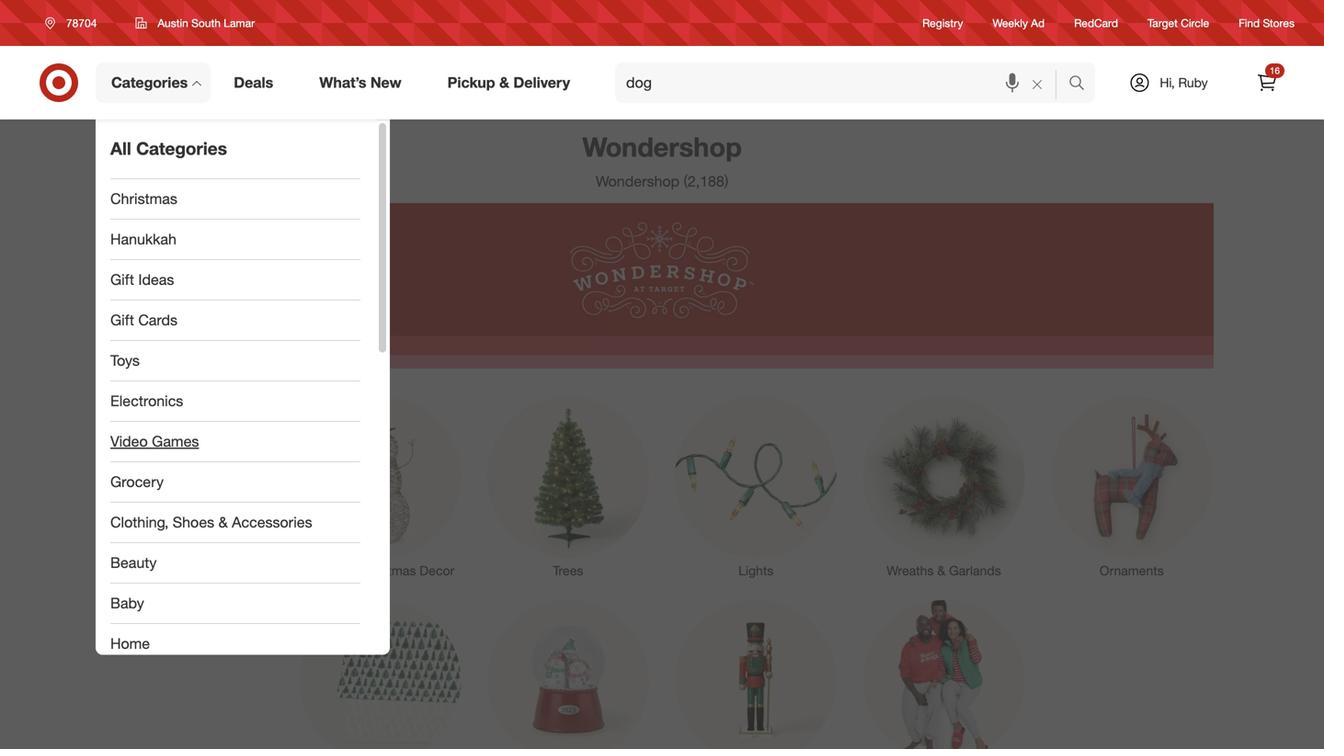 Task type: describe. For each thing, give the bounding box(es) containing it.
baby link
[[96, 584, 375, 625]]

decor for indoor christmas decor
[[227, 563, 261, 579]]

wondershop at target image
[[110, 203, 1215, 369]]

find stores link
[[1240, 15, 1296, 31]]

gift for gift ideas
[[110, 271, 134, 289]]

cards
[[138, 312, 178, 329]]

games
[[152, 433, 199, 451]]

all
[[110, 138, 131, 159]]

grocery link
[[96, 463, 375, 503]]

weekly
[[993, 16, 1029, 30]]

(2,188)
[[684, 173, 729, 190]]

trees
[[553, 563, 584, 579]]

lights link
[[662, 393, 851, 581]]

austin south lamar button
[[124, 6, 267, 40]]

toys link
[[96, 341, 375, 382]]

indoor
[[123, 563, 161, 579]]

video
[[110, 433, 148, 451]]

beauty link
[[96, 544, 375, 584]]

0 vertical spatial wondershop
[[583, 131, 742, 163]]

wondershop wondershop (2,188)
[[583, 131, 742, 190]]

video games link
[[96, 422, 375, 463]]

baby
[[110, 595, 144, 613]]

lamar
[[224, 16, 255, 30]]

ornaments
[[1100, 563, 1165, 579]]

target
[[1148, 16, 1179, 30]]

16
[[1271, 65, 1281, 76]]

outdoor christmas decor link
[[286, 393, 474, 581]]

pickup & delivery link
[[432, 63, 594, 103]]

target circle
[[1148, 16, 1210, 30]]

what's new link
[[304, 63, 425, 103]]

what's
[[320, 74, 367, 92]]

outdoor
[[306, 563, 354, 579]]

search
[[1061, 76, 1105, 93]]

electronics
[[110, 393, 183, 410]]

& for wreaths
[[938, 563, 946, 579]]

electronics link
[[96, 382, 375, 422]]

wreaths & garlands link
[[851, 393, 1039, 581]]

target circle link
[[1148, 15, 1210, 31]]

delivery
[[514, 74, 571, 92]]

pickup
[[448, 74, 496, 92]]

hi, ruby
[[1161, 75, 1209, 91]]

south
[[192, 16, 221, 30]]

pickup & delivery
[[448, 74, 571, 92]]

decor for outdoor christmas decor
[[420, 563, 455, 579]]

christmas for indoor
[[164, 563, 223, 579]]

hanukkah link
[[96, 220, 375, 260]]

clothing,
[[110, 514, 169, 532]]

gift for gift cards
[[110, 312, 134, 329]]

christmas up hanukkah on the top of page
[[110, 190, 177, 208]]

ruby
[[1179, 75, 1209, 91]]

deals
[[234, 74, 274, 92]]

ideas
[[138, 271, 174, 289]]

hanukkah
[[110, 231, 177, 248]]



Task type: vqa. For each thing, say whether or not it's contained in the screenshot.
Cup
no



Task type: locate. For each thing, give the bounding box(es) containing it.
video games
[[110, 433, 199, 451]]

2 horizontal spatial &
[[938, 563, 946, 579]]

gift
[[110, 271, 134, 289], [110, 312, 134, 329]]

wreaths
[[887, 563, 934, 579]]

home link
[[96, 625, 375, 665]]

redcard
[[1075, 16, 1119, 30]]

beauty
[[110, 554, 157, 572]]

1 vertical spatial gift
[[110, 312, 134, 329]]

new
[[371, 74, 402, 92]]

wondershop
[[583, 131, 742, 163], [596, 173, 680, 190]]

1 horizontal spatial decor
[[420, 563, 455, 579]]

1 decor from the left
[[227, 563, 261, 579]]

&
[[500, 74, 510, 92], [219, 514, 228, 532], [938, 563, 946, 579]]

stores
[[1264, 16, 1296, 30]]

wreaths & garlands
[[887, 563, 1002, 579]]

indoor christmas decor link
[[98, 393, 286, 581]]

outdoor christmas decor
[[306, 563, 455, 579]]

gift left cards
[[110, 312, 134, 329]]

decor
[[227, 563, 261, 579], [420, 563, 455, 579]]

toys
[[110, 352, 140, 370]]

wondershop up (2,188)
[[583, 131, 742, 163]]

16 link
[[1248, 63, 1288, 103]]

garlands
[[950, 563, 1002, 579]]

& inside "link"
[[938, 563, 946, 579]]

1 vertical spatial &
[[219, 514, 228, 532]]

wondershop inside wondershop wondershop (2,188)
[[596, 173, 680, 190]]

gift ideas link
[[96, 260, 375, 301]]

find stores
[[1240, 16, 1296, 30]]

austin south lamar
[[158, 16, 255, 30]]

0 vertical spatial &
[[500, 74, 510, 92]]

registry
[[923, 16, 964, 30]]

home
[[110, 635, 150, 653]]

0 vertical spatial gift
[[110, 271, 134, 289]]

circle
[[1182, 16, 1210, 30]]

wondershop left (2,188)
[[596, 173, 680, 190]]

categories
[[111, 74, 188, 92], [136, 138, 227, 159]]

0 horizontal spatial decor
[[227, 563, 261, 579]]

weekly ad link
[[993, 15, 1045, 31]]

christmas link
[[96, 179, 375, 220]]

gift ideas
[[110, 271, 174, 289]]

ornaments link
[[1039, 393, 1227, 581]]

78704
[[66, 16, 97, 30]]

2 vertical spatial &
[[938, 563, 946, 579]]

hi,
[[1161, 75, 1176, 91]]

accessories
[[232, 514, 312, 532]]

gift cards link
[[96, 301, 375, 341]]

0 horizontal spatial &
[[219, 514, 228, 532]]

christmas down shoes
[[164, 563, 223, 579]]

deals link
[[218, 63, 297, 103]]

christmas for outdoor
[[358, 563, 416, 579]]

shoes
[[173, 514, 215, 532]]

1 vertical spatial wondershop
[[596, 173, 680, 190]]

1 horizontal spatial &
[[500, 74, 510, 92]]

search button
[[1061, 63, 1105, 107]]

categories down austin
[[111, 74, 188, 92]]

indoor christmas decor
[[123, 563, 261, 579]]

redcard link
[[1075, 15, 1119, 31]]

categories inside categories link
[[111, 74, 188, 92]]

2 gift from the top
[[110, 312, 134, 329]]

grocery
[[110, 473, 164, 491]]

78704 button
[[33, 6, 116, 40]]

trees link
[[474, 393, 662, 581]]

christmas
[[110, 190, 177, 208], [164, 563, 223, 579], [358, 563, 416, 579]]

what's new
[[320, 74, 402, 92]]

austin
[[158, 16, 188, 30]]

lights
[[739, 563, 774, 579]]

weekly ad
[[993, 16, 1045, 30]]

0 vertical spatial categories
[[111, 74, 188, 92]]

gift cards
[[110, 312, 178, 329]]

& right wreaths
[[938, 563, 946, 579]]

find
[[1240, 16, 1261, 30]]

all categories
[[110, 138, 227, 159]]

registry link
[[923, 15, 964, 31]]

1 vertical spatial categories
[[136, 138, 227, 159]]

1 gift from the top
[[110, 271, 134, 289]]

& right the pickup
[[500, 74, 510, 92]]

ad
[[1032, 16, 1045, 30]]

2 decor from the left
[[420, 563, 455, 579]]

gift left "ideas"
[[110, 271, 134, 289]]

& for pickup
[[500, 74, 510, 92]]

clothing, shoes & accessories
[[110, 514, 312, 532]]

What can we help you find? suggestions appear below search field
[[616, 63, 1074, 103]]

christmas right outdoor
[[358, 563, 416, 579]]

clothing, shoes & accessories link
[[96, 503, 375, 544]]

categories right all
[[136, 138, 227, 159]]

categories link
[[96, 63, 211, 103]]

& right shoes
[[219, 514, 228, 532]]



